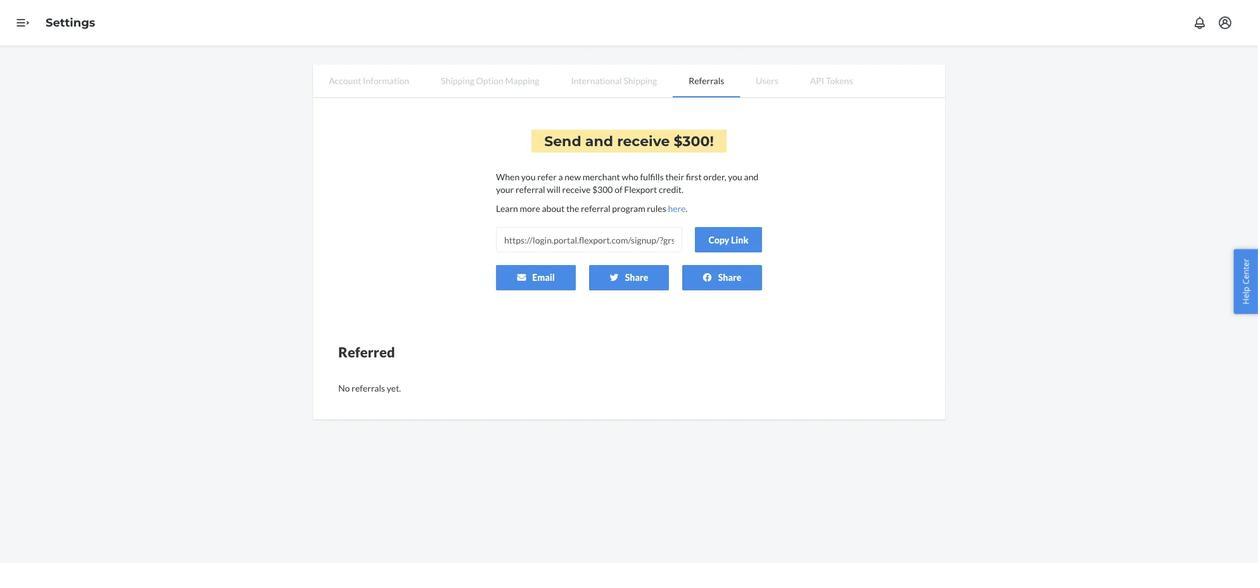 Task type: vqa. For each thing, say whether or not it's contained in the screenshot.
bottommost alternate
no



Task type: describe. For each thing, give the bounding box(es) containing it.
0 horizontal spatial $300
[[592, 184, 613, 195]]

shipping option mapping
[[441, 75, 539, 86]]

the
[[566, 203, 579, 214]]

1 you from the left
[[521, 171, 536, 182]]

2 you from the left
[[728, 171, 742, 182]]

share for facebook image
[[718, 272, 741, 283]]

send
[[544, 133, 581, 150]]

copy link button
[[695, 227, 762, 253]]

new
[[565, 171, 581, 182]]

center
[[1240, 259, 1251, 285]]

information
[[363, 75, 409, 86]]

mapping
[[505, 75, 539, 86]]

tab list containing account information
[[313, 65, 945, 98]]

referrals tab
[[673, 65, 740, 98]]

refer
[[537, 171, 557, 182]]

fulfills
[[640, 171, 664, 182]]

users
[[756, 75, 778, 86]]

send and receive $300 !
[[544, 133, 714, 150]]

of
[[615, 184, 623, 195]]

envelope image
[[517, 273, 526, 282]]

1 shipping from the left
[[441, 75, 474, 86]]

learn
[[496, 203, 518, 214]]

international shipping
[[571, 75, 657, 86]]

a
[[558, 171, 563, 182]]

1 horizontal spatial receive
[[617, 133, 670, 150]]

account information
[[329, 75, 409, 86]]

no referrals yet.
[[338, 383, 401, 394]]

1 horizontal spatial referral
[[581, 203, 611, 214]]

$300 of flexport credit.
[[592, 184, 684, 195]]

yet.
[[387, 383, 401, 394]]

share for twitter image
[[625, 272, 648, 283]]

referral inside when you refer a new merchant who fulfills their first order, you and your referral will receive
[[516, 184, 545, 195]]

!
[[710, 133, 714, 150]]

twitter image
[[610, 273, 619, 282]]

api
[[810, 75, 824, 86]]

will
[[547, 184, 561, 195]]

your
[[496, 184, 514, 195]]

0 vertical spatial and
[[585, 133, 613, 150]]

about
[[542, 203, 565, 214]]

international shipping tab
[[555, 65, 673, 96]]

here
[[668, 203, 686, 214]]

learn more about the referral program rules here .
[[496, 203, 688, 214]]

copy
[[709, 235, 729, 246]]

first
[[686, 171, 702, 182]]



Task type: locate. For each thing, give the bounding box(es) containing it.
their
[[665, 171, 684, 182]]

open navigation image
[[15, 15, 30, 30]]

0 horizontal spatial and
[[585, 133, 613, 150]]

credit.
[[659, 184, 684, 195]]

receive
[[617, 133, 670, 150], [562, 184, 591, 195]]

0 vertical spatial $300
[[674, 133, 710, 150]]

share
[[625, 272, 648, 283], [718, 272, 741, 283]]

1 horizontal spatial share
[[718, 272, 741, 283]]

program
[[612, 203, 645, 214]]

1 horizontal spatial and
[[744, 171, 759, 182]]

receive inside when you refer a new merchant who fulfills their first order, you and your referral will receive
[[562, 184, 591, 195]]

1 vertical spatial and
[[744, 171, 759, 182]]

0 horizontal spatial share link
[[589, 266, 669, 291]]

who
[[622, 171, 638, 182]]

0 horizontal spatial receive
[[562, 184, 591, 195]]

facebook image
[[703, 273, 712, 282]]

api tokens tab
[[794, 65, 869, 96]]

shipping
[[441, 75, 474, 86], [624, 75, 657, 86]]

you left refer
[[521, 171, 536, 182]]

.
[[686, 203, 688, 214]]

here link
[[668, 203, 686, 214]]

option
[[476, 75, 504, 86]]

shipping left option on the top of the page
[[441, 75, 474, 86]]

email link
[[496, 266, 576, 291]]

1 share link from the left
[[589, 266, 669, 291]]

rules
[[647, 203, 666, 214]]

receive up fulfills
[[617, 133, 670, 150]]

open notifications image
[[1192, 15, 1208, 30]]

and inside when you refer a new merchant who fulfills their first order, you and your referral will receive
[[744, 171, 759, 182]]

link
[[731, 235, 749, 246]]

0 vertical spatial receive
[[617, 133, 670, 150]]

api tokens
[[810, 75, 853, 86]]

1 vertical spatial $300
[[592, 184, 613, 195]]

0 horizontal spatial you
[[521, 171, 536, 182]]

order,
[[703, 171, 726, 182]]

1 horizontal spatial share link
[[682, 266, 762, 291]]

0 horizontal spatial shipping
[[441, 75, 474, 86]]

you right "order,"
[[728, 171, 742, 182]]

users tab
[[740, 65, 794, 96]]

0 horizontal spatial referral
[[516, 184, 545, 195]]

more
[[520, 203, 540, 214]]

0 vertical spatial referral
[[516, 184, 545, 195]]

1 vertical spatial referral
[[581, 203, 611, 214]]

and right "order,"
[[744, 171, 759, 182]]

share right twitter image
[[625, 272, 648, 283]]

you
[[521, 171, 536, 182], [728, 171, 742, 182]]

account
[[329, 75, 361, 86]]

shipping option mapping tab
[[425, 65, 555, 96]]

email
[[532, 272, 555, 283]]

settings
[[46, 16, 95, 30]]

open account menu image
[[1218, 15, 1233, 30]]

2 shipping from the left
[[624, 75, 657, 86]]

$300 up first
[[674, 133, 710, 150]]

international
[[571, 75, 622, 86]]

and
[[585, 133, 613, 150], [744, 171, 759, 182]]

$300 down merchant
[[592, 184, 613, 195]]

0 horizontal spatial share
[[625, 272, 648, 283]]

referred
[[338, 344, 395, 361]]

no
[[338, 383, 350, 394]]

referral right the
[[581, 203, 611, 214]]

tokens
[[826, 75, 853, 86]]

1 horizontal spatial shipping
[[624, 75, 657, 86]]

and up merchant
[[585, 133, 613, 150]]

receive down new
[[562, 184, 591, 195]]

tab list
[[313, 65, 945, 98]]

referrals
[[689, 75, 724, 86]]

when
[[496, 171, 520, 182]]

share right facebook image
[[718, 272, 741, 283]]

2 share from the left
[[718, 272, 741, 283]]

share link
[[589, 266, 669, 291], [682, 266, 762, 291]]

when you refer a new merchant who fulfills their first order, you and your referral will receive
[[496, 171, 759, 195]]

1 share from the left
[[625, 272, 648, 283]]

$300
[[674, 133, 710, 150], [592, 184, 613, 195]]

help
[[1240, 287, 1251, 305]]

merchant
[[583, 171, 620, 182]]

shipping right 'international'
[[624, 75, 657, 86]]

help center button
[[1234, 249, 1258, 314]]

1 horizontal spatial $300
[[674, 133, 710, 150]]

referral up more
[[516, 184, 545, 195]]

referral
[[516, 184, 545, 195], [581, 203, 611, 214]]

settings link
[[46, 16, 95, 30]]

flexport
[[624, 184, 657, 195]]

None text field
[[496, 227, 682, 253]]

2 share link from the left
[[682, 266, 762, 291]]

1 vertical spatial receive
[[562, 184, 591, 195]]

copy link
[[709, 235, 749, 246]]

help center
[[1240, 259, 1251, 305]]

referrals
[[352, 383, 385, 394]]

account information tab
[[313, 65, 425, 96]]

1 horizontal spatial you
[[728, 171, 742, 182]]



